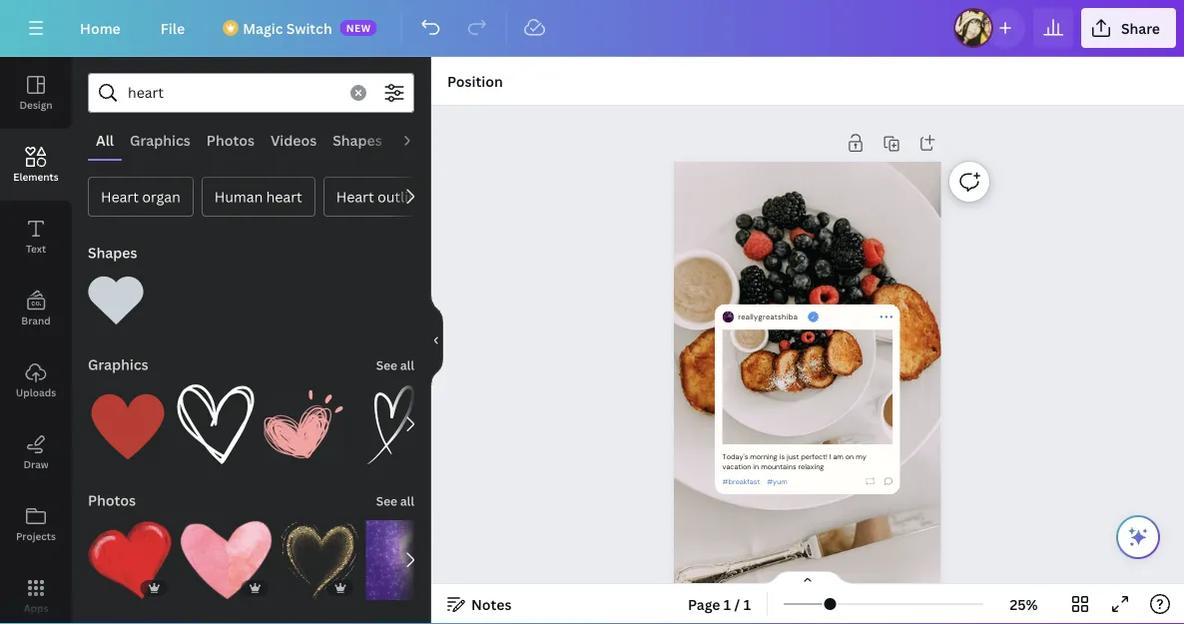 Task type: vqa. For each thing, say whether or not it's contained in the screenshot.
Reallygreatshiba
yes



Task type: locate. For each thing, give the bounding box(es) containing it.
1 see all button from the top
[[374, 345, 417, 385]]

heart
[[101, 187, 139, 206], [336, 187, 374, 206]]

shapes inside button
[[333, 130, 382, 149]]

0 horizontal spatial photos
[[88, 491, 136, 510]]

0 vertical spatial see all
[[376, 357, 415, 374]]

heart left organ
[[101, 187, 139, 206]]

1 vertical spatial shapes
[[88, 243, 137, 262]]

side panel tab list
[[0, 57, 72, 624]]

graphics button
[[122, 121, 199, 159], [86, 345, 150, 385]]

switch
[[286, 18, 332, 37]]

all up beautiful glowing love heart shape abstract light particles sparkle - abstract background texture image
[[400, 493, 415, 509]]

design button
[[0, 57, 72, 129]]

red heart shape image
[[88, 385, 168, 464]]

2 see all from the top
[[376, 493, 415, 509]]

1 vertical spatial all
[[400, 493, 415, 509]]

1 horizontal spatial heart
[[336, 187, 374, 206]]

1 vertical spatial photos button
[[86, 480, 138, 520]]

human heart button
[[202, 177, 315, 217]]

shapes
[[333, 130, 382, 149], [88, 243, 137, 262]]

group
[[88, 261, 144, 329], [88, 373, 168, 464], [176, 373, 256, 464], [264, 373, 344, 464], [88, 508, 172, 600], [180, 508, 273, 600], [281, 508, 358, 600], [366, 520, 508, 600]]

graphics
[[130, 130, 191, 149], [88, 355, 148, 374]]

audio button
[[390, 121, 446, 159]]

page 1 / 1
[[688, 595, 751, 614]]

1 right /
[[744, 595, 751, 614]]

photos button down 'red heart shape' image
[[86, 480, 138, 520]]

see all button right gold heart image
[[374, 480, 417, 520]]

2 see from the top
[[376, 493, 398, 509]]

0 horizontal spatial heart
[[101, 187, 139, 206]]

0 vertical spatial shapes
[[333, 130, 382, 149]]

heart for heart outline
[[336, 187, 374, 206]]

0 horizontal spatial 1
[[724, 595, 731, 614]]

see up beautiful glowing love heart shape abstract light particles sparkle - abstract background texture image
[[376, 493, 398, 509]]

videos
[[271, 130, 317, 149]]

1 horizontal spatial shapes
[[333, 130, 382, 149]]

graphics right 'all' button
[[130, 130, 191, 149]]

2 heart from the left
[[336, 187, 374, 206]]

photos button down search elements "search box"
[[199, 121, 263, 159]]

projects
[[16, 529, 56, 543]]

0 horizontal spatial shapes
[[88, 243, 137, 262]]

see
[[376, 357, 398, 374], [376, 493, 398, 509]]

2 1 from the left
[[744, 595, 751, 614]]

1 vertical spatial photos
[[88, 491, 136, 510]]

main menu bar
[[0, 0, 1185, 57]]

0 vertical spatial see all button
[[374, 345, 417, 385]]

all for photos
[[400, 493, 415, 509]]

projects button
[[0, 488, 72, 560]]

1 heart from the left
[[101, 187, 139, 206]]

see all button for photos
[[374, 480, 417, 520]]

1 horizontal spatial 1
[[744, 595, 751, 614]]

1 all from the top
[[400, 357, 415, 374]]

#yum
[[768, 477, 788, 486]]

heart image
[[88, 273, 144, 329]]

heart outline button
[[323, 177, 438, 217]]

graphics up 'red heart shape' image
[[88, 355, 148, 374]]

share button
[[1082, 8, 1177, 48]]

1 see all from the top
[[376, 357, 415, 374]]

photos up red heart cutout image on the bottom of page
[[88, 491, 136, 510]]

reallygreatshiba
[[739, 312, 798, 322]]

1 vertical spatial see all button
[[374, 480, 417, 520]]

today's morning is just perfect! i am on my vacation in mountains relaxing #breakfast #yum
[[723, 452, 867, 486]]

photos down search elements "search box"
[[207, 130, 255, 149]]

hide image
[[431, 293, 444, 389]]

1 horizontal spatial photos button
[[199, 121, 263, 159]]

relaxing
[[799, 462, 825, 471]]

0 vertical spatial see
[[376, 357, 398, 374]]

all left hide image
[[400, 357, 415, 374]]

heart left outline
[[336, 187, 374, 206]]

1 left /
[[724, 595, 731, 614]]

0 vertical spatial photos button
[[199, 121, 263, 159]]

see all for graphics
[[376, 357, 415, 374]]

today's
[[723, 452, 749, 461]]

human
[[215, 187, 263, 206]]

0 vertical spatial all
[[400, 357, 415, 374]]

audio
[[398, 130, 438, 149]]

2 all from the top
[[400, 493, 415, 509]]

see all left hide image
[[376, 357, 415, 374]]

red heart cutout image
[[88, 520, 172, 600]]

see all
[[376, 357, 415, 374], [376, 493, 415, 509]]

graphics button right all
[[122, 121, 199, 159]]

1
[[724, 595, 731, 614], [744, 595, 751, 614]]

shapes up heart image
[[88, 243, 137, 262]]

0 vertical spatial graphics button
[[122, 121, 199, 159]]

see for photos
[[376, 493, 398, 509]]

see all up beautiful glowing love heart shape abstract light particles sparkle - abstract background texture image
[[376, 493, 415, 509]]

1 vertical spatial see
[[376, 493, 398, 509]]

beautiful glowing love heart shape abstract light particles sparkle - abstract background texture image
[[366, 520, 508, 600]]

2 see all button from the top
[[374, 480, 417, 520]]

hand drawn heart image
[[264, 385, 344, 464]]

1 vertical spatial see all
[[376, 493, 415, 509]]

shapes left 'audio' 'button'
[[333, 130, 382, 149]]

home
[[80, 18, 121, 37]]

human heart
[[215, 187, 302, 206]]

magic
[[243, 18, 283, 37]]

/
[[735, 595, 741, 614]]

heart for heart organ
[[101, 187, 139, 206]]

see all button
[[374, 345, 417, 385], [374, 480, 417, 520]]

see all button for graphics
[[374, 345, 417, 385]]

all
[[400, 357, 415, 374], [400, 493, 415, 509]]

1 horizontal spatial photos
[[207, 130, 255, 149]]

pink watercolor heart image
[[180, 520, 273, 600]]

graphics button down heart image
[[86, 345, 150, 385]]

0 vertical spatial photos
[[207, 130, 255, 149]]

all
[[96, 130, 114, 149]]

1 see from the top
[[376, 357, 398, 374]]

25% button
[[992, 588, 1057, 620]]

see left hide image
[[376, 357, 398, 374]]

vacation
[[723, 462, 752, 471]]

is
[[780, 452, 785, 461]]

my
[[856, 452, 867, 461]]

all button
[[88, 121, 122, 159]]

photos button
[[199, 121, 263, 159], [86, 480, 138, 520]]

photos
[[207, 130, 255, 149], [88, 491, 136, 510]]

see all button left hide image
[[374, 345, 417, 385]]

perfect!
[[802, 452, 828, 461]]



Task type: describe. For each thing, give the bounding box(es) containing it.
heart
[[266, 187, 302, 206]]

shapes button
[[325, 121, 390, 159]]

file button
[[145, 8, 201, 48]]

#breakfast
[[723, 477, 761, 486]]

1 vertical spatial graphics
[[88, 355, 148, 374]]

organ
[[142, 187, 181, 206]]

draw button
[[0, 417, 72, 488]]

notes button
[[440, 588, 520, 620]]

text
[[26, 242, 46, 255]]

outline
[[378, 187, 425, 206]]

uploads button
[[0, 345, 72, 417]]

elements button
[[0, 129, 72, 201]]

Search elements search field
[[128, 74, 339, 112]]

position
[[448, 71, 503, 90]]

heart outline
[[336, 187, 425, 206]]

just
[[787, 452, 800, 461]]

elements
[[13, 170, 59, 183]]

refresh outline image
[[867, 477, 875, 486]]

0 vertical spatial graphics
[[130, 130, 191, 149]]

0 horizontal spatial photos button
[[86, 480, 138, 520]]

brand
[[21, 314, 51, 327]]

file
[[161, 18, 185, 37]]

gold heart image
[[281, 520, 358, 600]]

on
[[846, 452, 854, 461]]

brand button
[[0, 273, 72, 345]]

see for graphics
[[376, 357, 398, 374]]

25%
[[1010, 595, 1038, 614]]

notes
[[471, 595, 512, 614]]

see all for photos
[[376, 493, 415, 509]]

canva assistant image
[[1127, 525, 1151, 549]]

magic switch
[[243, 18, 332, 37]]

bubble image
[[885, 478, 893, 485]]

uploads
[[16, 386, 56, 399]]

i
[[830, 452, 832, 461]]

morning
[[751, 452, 778, 461]]

apps
[[24, 601, 48, 615]]

position button
[[440, 65, 511, 97]]

heart organ button
[[88, 177, 194, 217]]

home link
[[64, 8, 137, 48]]

videos button
[[263, 121, 325, 159]]

all for graphics
[[400, 357, 415, 374]]

show pages image
[[760, 570, 856, 586]]

heart organ
[[101, 187, 181, 206]]

share
[[1122, 18, 1161, 37]]

1 vertical spatial graphics button
[[86, 345, 150, 385]]

in
[[754, 462, 760, 471]]

draw
[[23, 457, 49, 471]]

text button
[[0, 201, 72, 273]]

apps button
[[0, 560, 72, 624]]

1 1 from the left
[[724, 595, 731, 614]]

mountains
[[761, 462, 797, 471]]

page
[[688, 595, 721, 614]]

design
[[19, 98, 52, 111]]

new
[[346, 21, 371, 34]]

am
[[834, 452, 844, 461]]



